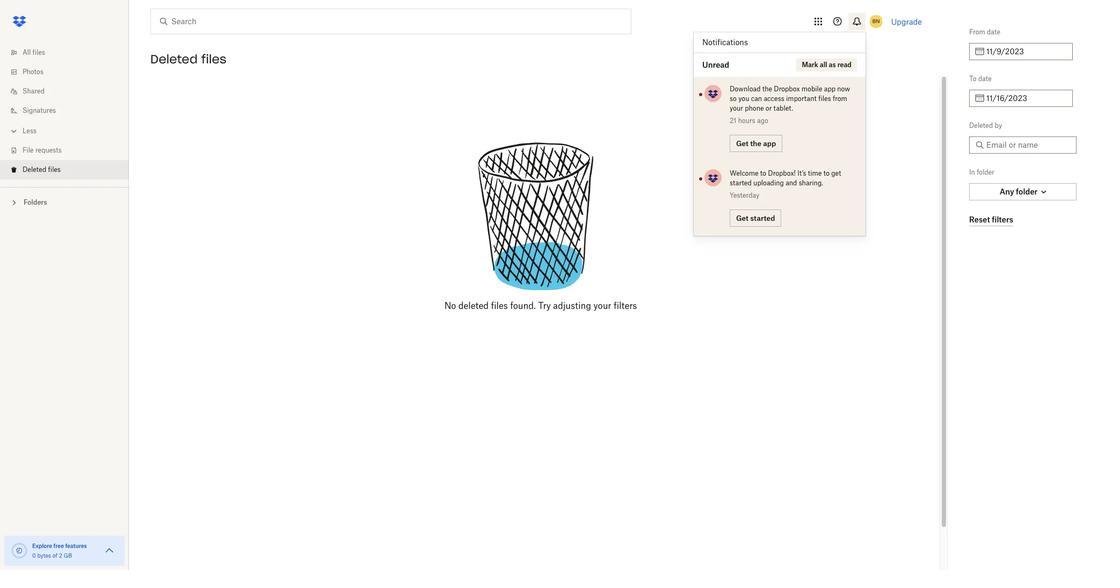 Task type: locate. For each thing, give the bounding box(es) containing it.
all files link
[[9, 43, 129, 62]]

2 horizontal spatial deleted
[[970, 121, 994, 130]]

0 horizontal spatial the
[[751, 139, 762, 148]]

all
[[23, 48, 31, 56]]

deleted by
[[970, 121, 1003, 130]]

2 get from the top
[[737, 214, 749, 222]]

download the dropbox mobile app now so you can access important files from your phone or tablet. 21 hours ago
[[730, 85, 851, 125]]

gb
[[64, 552, 72, 559]]

0 vertical spatial deleted
[[150, 52, 198, 67]]

uploading
[[754, 179, 785, 187]]

started down yesterday
[[751, 214, 776, 222]]

0 vertical spatial the
[[763, 85, 773, 93]]

1 horizontal spatial app
[[825, 85, 836, 93]]

the up access
[[763, 85, 773, 93]]

started inside button
[[751, 214, 776, 222]]

1 vertical spatial date
[[979, 75, 992, 83]]

get down hours
[[737, 139, 749, 148]]

app left now
[[825, 85, 836, 93]]

0 horizontal spatial app
[[764, 139, 777, 148]]

1 horizontal spatial your
[[730, 104, 744, 112]]

mark all as read
[[803, 61, 852, 69]]

the for download
[[763, 85, 773, 93]]

1 vertical spatial deleted
[[970, 121, 994, 130]]

folders
[[24, 198, 47, 206]]

0 vertical spatial date
[[988, 28, 1001, 36]]

started down welcome
[[730, 179, 752, 187]]

list
[[0, 37, 129, 187]]

the inside download the dropbox mobile app now so you can access important files from your phone or tablet. 21 hours ago
[[763, 85, 773, 93]]

1 vertical spatial the
[[751, 139, 762, 148]]

files inside download the dropbox mobile app now so you can access important files from your phone or tablet. 21 hours ago
[[819, 95, 832, 103]]

app down ago
[[764, 139, 777, 148]]

mark all as read button
[[797, 59, 858, 71]]

to left get
[[824, 169, 830, 177]]

the
[[763, 85, 773, 93], [751, 139, 762, 148]]

no
[[445, 300, 456, 311]]

it's
[[798, 169, 807, 177]]

so
[[730, 95, 737, 103]]

started
[[730, 179, 752, 187], [751, 214, 776, 222]]

to up uploading
[[761, 169, 767, 177]]

free
[[54, 543, 64, 549]]

unread
[[703, 60, 730, 69]]

0 horizontal spatial deleted
[[23, 166, 46, 174]]

upgrade
[[892, 17, 923, 26]]

the down ago
[[751, 139, 762, 148]]

to
[[761, 169, 767, 177], [824, 169, 830, 177]]

files
[[33, 48, 45, 56], [201, 52, 227, 67], [819, 95, 832, 103], [48, 166, 61, 174], [491, 300, 508, 311]]

try
[[539, 300, 551, 311]]

the for get
[[751, 139, 762, 148]]

the inside button
[[751, 139, 762, 148]]

important
[[787, 95, 817, 103]]

0 vertical spatial started
[[730, 179, 752, 187]]

get the app button
[[730, 135, 783, 152]]

access
[[764, 95, 785, 103]]

0 horizontal spatial to
[[761, 169, 767, 177]]

in
[[970, 168, 976, 176]]

get
[[737, 139, 749, 148], [737, 214, 749, 222]]

file requests link
[[9, 141, 129, 160]]

shared
[[23, 87, 45, 95]]

1 get from the top
[[737, 139, 749, 148]]

your left filters
[[594, 300, 612, 311]]

1 horizontal spatial to
[[824, 169, 830, 177]]

all files
[[23, 48, 45, 56]]

of
[[53, 552, 58, 559]]

2 vertical spatial deleted
[[23, 166, 46, 174]]

1 horizontal spatial deleted files
[[150, 52, 227, 67]]

read
[[838, 61, 852, 69]]

tablet.
[[774, 104, 794, 112]]

dropbox
[[775, 85, 800, 93]]

signatures link
[[9, 101, 129, 120]]

0 horizontal spatial your
[[594, 300, 612, 311]]

1 vertical spatial started
[[751, 214, 776, 222]]

app inside button
[[764, 139, 777, 148]]

welcome to dropbox! it's time to get started uploading and sharing. yesterday
[[730, 169, 842, 199]]

as
[[829, 61, 837, 69]]

date for from date
[[988, 28, 1001, 36]]

in folder
[[970, 168, 995, 176]]

1 vertical spatial get
[[737, 214, 749, 222]]

date for to date
[[979, 75, 992, 83]]

app
[[825, 85, 836, 93], [764, 139, 777, 148]]

app inside download the dropbox mobile app now so you can access important files from your phone or tablet. 21 hours ago
[[825, 85, 836, 93]]

0 horizontal spatial deleted files
[[23, 166, 61, 174]]

get
[[832, 169, 842, 177]]

download
[[730, 85, 761, 93]]

get for get started
[[737, 214, 749, 222]]

welcome
[[730, 169, 759, 177]]

1 vertical spatial deleted files
[[23, 166, 61, 174]]

1 vertical spatial app
[[764, 139, 777, 148]]

by
[[996, 121, 1003, 130]]

your
[[730, 104, 744, 112], [594, 300, 612, 311]]

0 vertical spatial your
[[730, 104, 744, 112]]

yesterday
[[730, 191, 760, 199]]

0 vertical spatial get
[[737, 139, 749, 148]]

files inside 'all files' link
[[33, 48, 45, 56]]

requests
[[35, 146, 62, 154]]

0 vertical spatial app
[[825, 85, 836, 93]]

folders button
[[0, 194, 129, 210]]

date
[[988, 28, 1001, 36], [979, 75, 992, 83]]

date right from
[[988, 28, 1001, 36]]

1 horizontal spatial deleted
[[150, 52, 198, 67]]

get the app
[[737, 139, 777, 148]]

1 horizontal spatial the
[[763, 85, 773, 93]]

deleted inside deleted files link
[[23, 166, 46, 174]]

less
[[23, 127, 37, 135]]

notifications
[[703, 38, 749, 47]]

started inside welcome to dropbox! it's time to get started uploading and sharing. yesterday
[[730, 179, 752, 187]]

filters
[[614, 300, 638, 311]]

file requests
[[23, 146, 62, 154]]

your inside download the dropbox mobile app now so you can access important files from your phone or tablet. 21 hours ago
[[730, 104, 744, 112]]

1 vertical spatial your
[[594, 300, 612, 311]]

deleted files
[[150, 52, 227, 67], [23, 166, 61, 174]]

get down yesterday
[[737, 214, 749, 222]]

explore free features 0 bytes of 2 gb
[[32, 543, 87, 559]]

0
[[32, 552, 36, 559]]

from
[[833, 95, 848, 103]]

and
[[786, 179, 798, 187]]

0 vertical spatial deleted files
[[150, 52, 227, 67]]

date right to
[[979, 75, 992, 83]]

your down so
[[730, 104, 744, 112]]

deleted
[[150, 52, 198, 67], [970, 121, 994, 130], [23, 166, 46, 174]]



Task type: vqa. For each thing, say whether or not it's contained in the screenshot.
security in Take a minute to review your Dropbox security settings. Never completed
no



Task type: describe. For each thing, give the bounding box(es) containing it.
welcome to dropbox! it's time to get started uploading and sharing. button
[[730, 169, 855, 188]]

deleted files inside 'list item'
[[23, 166, 61, 174]]

deleted
[[459, 300, 489, 311]]

bytes
[[37, 552, 51, 559]]

phone
[[745, 104, 764, 112]]

get started
[[737, 214, 776, 222]]

explore
[[32, 543, 52, 549]]

dropbox image
[[9, 11, 30, 32]]

no deleted files found. try adjusting your filters
[[445, 300, 638, 311]]

to
[[970, 75, 977, 83]]

deleted files link
[[9, 160, 129, 179]]

hours
[[739, 117, 756, 125]]

list containing all files
[[0, 37, 129, 187]]

2
[[59, 552, 62, 559]]

2 to from the left
[[824, 169, 830, 177]]

folder
[[978, 168, 995, 176]]

To date text field
[[987, 92, 1067, 104]]

file
[[23, 146, 34, 154]]

features
[[65, 543, 87, 549]]

ago
[[758, 117, 769, 125]]

you
[[739, 95, 750, 103]]

adjusting
[[554, 300, 592, 311]]

now
[[838, 85, 851, 93]]

get started button
[[730, 210, 782, 227]]

upgrade link
[[892, 17, 923, 26]]

from
[[970, 28, 986, 36]]

to date
[[970, 75, 992, 83]]

or
[[766, 104, 772, 112]]

time
[[809, 169, 822, 177]]

21
[[730, 117, 737, 125]]

signatures
[[23, 106, 56, 114]]

photos
[[23, 68, 44, 76]]

quota usage element
[[11, 542, 28, 559]]

deleted files list item
[[0, 160, 129, 179]]

shared link
[[9, 82, 129, 101]]

get for get the app
[[737, 139, 749, 148]]

found.
[[511, 300, 536, 311]]

mobile
[[802, 85, 823, 93]]

dropbox!
[[769, 169, 796, 177]]

sharing.
[[799, 179, 824, 187]]

can
[[752, 95, 763, 103]]

mark
[[803, 61, 819, 69]]

from date
[[970, 28, 1001, 36]]

files inside deleted files link
[[48, 166, 61, 174]]

1 to from the left
[[761, 169, 767, 177]]

less image
[[9, 126, 19, 136]]

all
[[820, 61, 828, 69]]

From date text field
[[987, 46, 1067, 57]]

download the dropbox mobile app now so you can access important files from your phone or tablet. button
[[730, 84, 855, 113]]

photos link
[[9, 62, 129, 82]]



